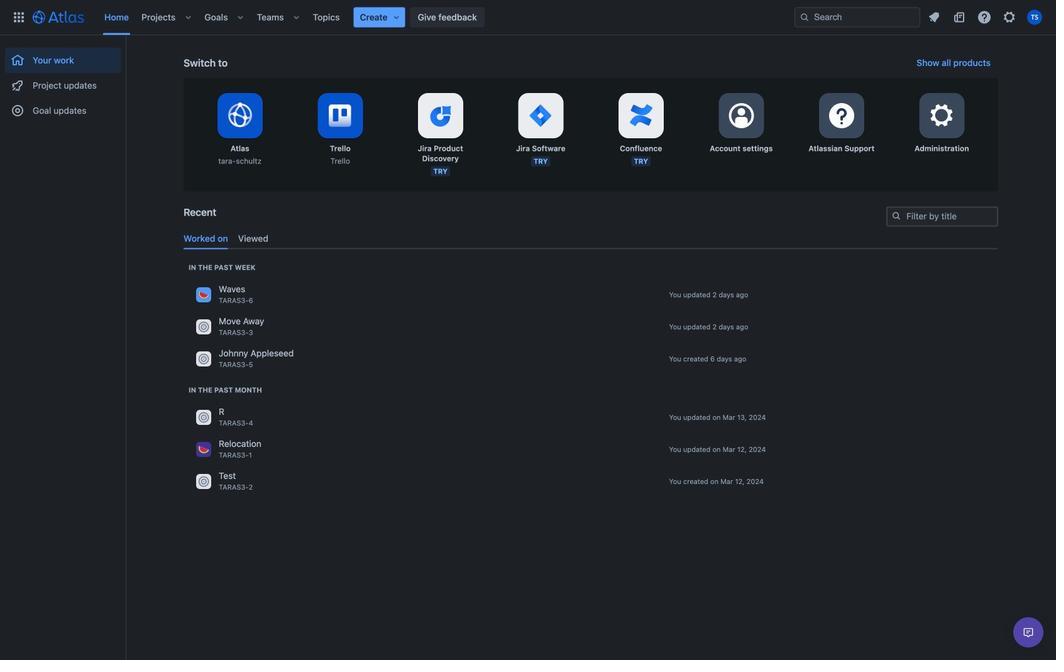Task type: locate. For each thing, give the bounding box(es) containing it.
heading
[[189, 262, 255, 272], [189, 385, 262, 395]]

banner
[[0, 0, 1056, 35]]

1 horizontal spatial settings image
[[927, 101, 957, 131]]

settings image
[[726, 101, 756, 131], [927, 101, 957, 131]]

1 vertical spatial settings image
[[826, 101, 857, 131]]

1 townsquare image from the top
[[196, 287, 211, 302]]

5 townsquare image from the top
[[196, 474, 211, 489]]

search image
[[891, 211, 901, 221]]

notifications image
[[927, 10, 942, 25]]

2 settings image from the left
[[927, 101, 957, 131]]

0 vertical spatial settings image
[[1002, 10, 1017, 25]]

top element
[[8, 0, 795, 35]]

0 vertical spatial heading
[[189, 262, 255, 272]]

1 vertical spatial heading
[[189, 385, 262, 395]]

tab list
[[179, 228, 1003, 249]]

townsquare image
[[196, 287, 211, 302], [196, 319, 211, 334], [196, 410, 211, 425], [196, 442, 211, 457], [196, 474, 211, 489]]

1 heading from the top
[[189, 262, 255, 272]]

Filter by title field
[[888, 208, 997, 225]]

group
[[5, 35, 121, 127]]

2 heading from the top
[[189, 385, 262, 395]]

account image
[[1027, 10, 1042, 25]]

0 horizontal spatial settings image
[[826, 101, 857, 131]]

1 settings image from the left
[[726, 101, 756, 131]]

0 horizontal spatial settings image
[[726, 101, 756, 131]]

help image
[[977, 10, 992, 25]]

None search field
[[795, 7, 920, 27]]

4 townsquare image from the top
[[196, 442, 211, 457]]

settings image
[[1002, 10, 1017, 25], [826, 101, 857, 131]]

switch to... image
[[11, 10, 26, 25]]

heading for first townsquare image
[[189, 262, 255, 272]]



Task type: vqa. For each thing, say whether or not it's contained in the screenshot.
Open Intercom Messenger icon on the right of page
yes



Task type: describe. For each thing, give the bounding box(es) containing it.
2 townsquare image from the top
[[196, 319, 211, 334]]

Search field
[[795, 7, 920, 27]]

heading for 3rd townsquare image
[[189, 385, 262, 395]]

open intercom messenger image
[[1021, 625, 1036, 640]]

1 horizontal spatial settings image
[[1002, 10, 1017, 25]]

townsquare image
[[196, 351, 211, 366]]

search image
[[800, 12, 810, 22]]

3 townsquare image from the top
[[196, 410, 211, 425]]



